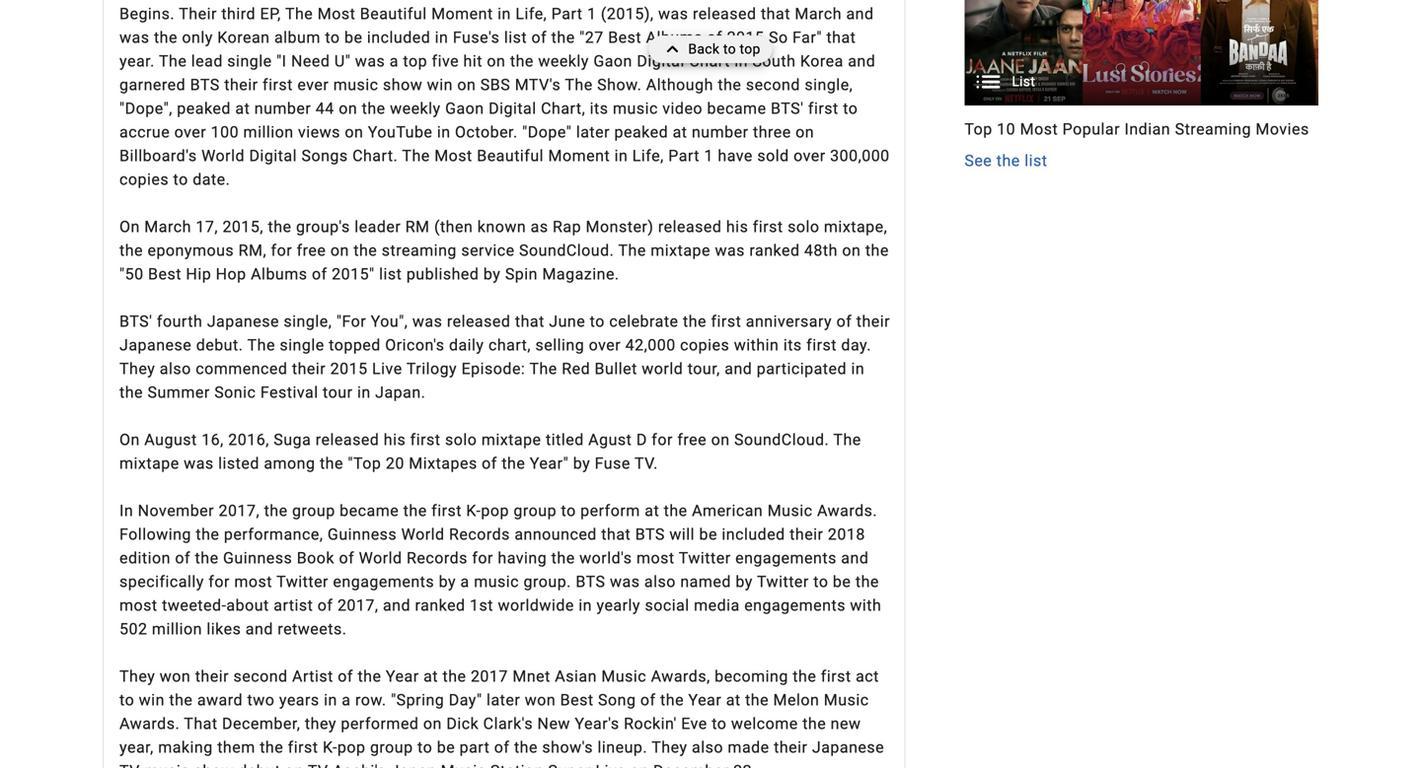 Task type: describe. For each thing, give the bounding box(es) containing it.
1 tv from the left
[[119, 763, 140, 769]]

0 vertical spatial engagements
[[735, 549, 837, 568]]

k- inside they won their second artist of the year at the 2017 mnet asian music awards, becoming the first act to win the award two years in a row. "spring day" later won best song of the year at the melon music awards. that december, they performed on dick clark's new year's rockin' eve to welcome the new year, making them the first k-pop group to be part of the show's lineup. they also made their japanese tv music show debut on tv asahi's japan music station super live on december 22.
[[323, 739, 337, 758]]

first down they
[[288, 739, 318, 758]]

2 horizontal spatial at
[[726, 692, 741, 710]]

about
[[226, 597, 269, 616]]

their down welcome
[[774, 739, 808, 758]]

"spring
[[391, 692, 444, 710]]

to inside the bts' fourth japanese single, "for you", was released that june to celebrate the first anniversary of their japanese debut. the single topped oricon's daily chart, selling over 42,000 copies within its first day. they also commenced their 2015 live trilogy episode: the red bullet world tour, and participated in the summer sonic festival tour in japan.
[[590, 313, 605, 331]]

and down 2018
[[841, 549, 869, 568]]

participated
[[757, 360, 847, 379]]

2016,
[[228, 431, 269, 450]]

1 horizontal spatial twitter
[[679, 549, 731, 568]]

to inside button
[[723, 41, 736, 57]]

rap
[[553, 218, 581, 237]]

17,
[[196, 218, 218, 237]]

0 horizontal spatial japanese
[[119, 336, 192, 355]]

act
[[856, 668, 879, 687]]

their up award
[[195, 668, 229, 687]]

suga
[[274, 431, 311, 450]]

to up 'japan'
[[418, 739, 433, 758]]

1 horizontal spatial won
[[525, 692, 556, 710]]

year's
[[575, 715, 619, 734]]

1 vertical spatial they
[[119, 668, 155, 687]]

with
[[850, 597, 882, 616]]

of right artist
[[338, 668, 353, 687]]

the up will
[[664, 502, 688, 521]]

on right debut
[[285, 763, 304, 769]]

20
[[386, 455, 404, 473]]

mixtape,
[[824, 218, 887, 237]]

still frame image
[[965, 0, 1318, 105]]

"top
[[348, 455, 381, 473]]

see the list button
[[965, 149, 1048, 172]]

the right 2015,
[[268, 218, 292, 237]]

music up 'song'
[[601, 668, 647, 687]]

the up melon
[[793, 668, 816, 687]]

and left 1st
[[383, 597, 411, 616]]

on for on march 17, 2015, the group's leader rm (then known as rap monster) released his first solo mixtape, the eponymous rm, for free on the streaming service soundcloud. the mixtape was ranked 48th on the "50 best hip hop albums of 2015" list published by spin magazine.
[[119, 218, 140, 237]]

hip
[[186, 265, 211, 284]]

first left act
[[821, 668, 851, 687]]

the down mixtape, in the top of the page
[[865, 242, 889, 260]]

announced
[[514, 526, 597, 545]]

see the list
[[965, 151, 1048, 170]]

1 vertical spatial guinness
[[223, 549, 292, 568]]

1 horizontal spatial bts
[[635, 526, 665, 545]]

solo inside the on march 17, 2015, the group's leader rm (then known as rap monster) released his first solo mixtape, the eponymous rm, for free on the streaming service soundcloud. the mixtape was ranked 48th on the "50 best hip hop albums of 2015" list published by spin magazine.
[[788, 218, 820, 237]]

solo inside on august 16, 2016, suga released his first solo mixtape titled agust d for free on soundcloud. the mixtape was listed among the "top 20 mixtapes of the year" by fuse tv.
[[445, 431, 477, 450]]

the down november
[[196, 526, 219, 545]]

a inside they won their second artist of the year at the 2017 mnet asian music awards, becoming the first act to win the award two years in a row. "spring day" later won best song of the year at the melon music awards. that december, they performed on dick clark's new year's rockin' eve to welcome the new year, making them the first k-pop group to be part of the show's lineup. they also made their japanese tv music show debut on tv asahi's japan music station super live on december 22.
[[342, 692, 351, 710]]

episode:
[[461, 360, 525, 379]]

will
[[669, 526, 695, 545]]

selling
[[535, 336, 584, 355]]

1 vertical spatial most
[[234, 573, 272, 592]]

to right eve
[[712, 715, 727, 734]]

for left having on the bottom left
[[472, 549, 493, 568]]

tour
[[323, 384, 353, 402]]

world
[[642, 360, 683, 379]]

"50
[[119, 265, 144, 284]]

the down selling
[[529, 360, 557, 379]]

top
[[740, 41, 760, 57]]

single,
[[284, 313, 332, 331]]

in down day.
[[851, 360, 865, 379]]

at inside in november 2017, the group became the first k-pop group to perform at the american music awards. following the performance, guinness world records announced that bts will be included their 2018 edition of the guinness book of world records for having the world's most twitter engagements and specifically for most twitter engagements by a music group. bts was also named by twitter to be the most tweeted-about artist of 2017, and ranked 1st worldwide in yearly social media engagements with 502 million likes and retweets.
[[645, 502, 659, 521]]

the up row. at the left bottom of page
[[358, 668, 381, 687]]

the inside on august 16, 2016, suga released his first solo mixtape titled agust d for free on soundcloud. the mixtape was listed among the "top 20 mixtapes of the year" by fuse tv.
[[833, 431, 861, 450]]

made
[[728, 739, 769, 758]]

of right book
[[339, 549, 354, 568]]

million
[[152, 620, 202, 639]]

bts' fourth japanese single, "for you", was released that june to celebrate the first anniversary of their japanese debut. the single topped oricon's daily chart, selling over 42,000 copies within its first day. they also commenced their 2015 live trilogy episode: the red bullet world tour, and participated in the summer sonic festival tour in japan.
[[119, 313, 890, 402]]

you",
[[371, 313, 408, 331]]

the up station
[[514, 739, 538, 758]]

show
[[194, 763, 234, 769]]

2 horizontal spatial group
[[514, 502, 557, 521]]

and inside the bts' fourth japanese single, "for you", was released that june to celebrate the first anniversary of their japanese debut. the single topped oricon's daily chart, selling over 42,000 copies within its first day. they also commenced their 2015 live trilogy episode: the red bullet world tour, and participated in the summer sonic festival tour in japan.
[[725, 360, 752, 379]]

two
[[247, 692, 275, 710]]

that
[[184, 715, 218, 734]]

the up '2015"'
[[354, 242, 377, 260]]

bts'
[[119, 313, 152, 331]]

was inside the bts' fourth japanese single, "for you", was released that june to celebrate the first anniversary of their japanese debut. the single topped oricon's daily chart, selling over 42,000 copies within its first day. they also commenced their 2015 live trilogy episode: the red bullet world tour, and participated in the summer sonic festival tour in japan.
[[412, 313, 442, 331]]

december,
[[222, 715, 300, 734]]

the right win
[[169, 692, 193, 710]]

following
[[119, 526, 191, 545]]

list link
[[965, 0, 1318, 105]]

row.
[[355, 692, 386, 710]]

his inside the on march 17, 2015, the group's leader rm (then known as rap monster) released his first solo mixtape, the eponymous rm, for free on the streaming service soundcloud. the mixtape was ranked 48th on the "50 best hip hop albums of 2015" list published by spin magazine.
[[726, 218, 748, 237]]

chart,
[[488, 336, 531, 355]]

of inside the on march 17, 2015, the group's leader rm (then known as rap monster) released his first solo mixtape, the eponymous rm, for free on the streaming service soundcloud. the mixtape was ranked 48th on the "50 best hip hop albums of 2015" list published by spin magazine.
[[312, 265, 327, 284]]

best inside they won their second artist of the year at the 2017 mnet asian music awards, becoming the first act to win the award two years in a row. "spring day" later won best song of the year at the melon music awards. that december, they performed on dick clark's new year's rockin' eve to welcome the new year, making them the first k-pop group to be part of the show's lineup. they also made their japanese tv music show debut on tv asahi's japan music station super live on december 22.
[[560, 692, 594, 710]]

became
[[340, 502, 399, 521]]

station
[[490, 763, 544, 769]]

japan.
[[375, 384, 426, 402]]

their up day.
[[856, 313, 890, 331]]

the down announced
[[551, 549, 575, 568]]

anniversary
[[746, 313, 832, 331]]

2 horizontal spatial be
[[833, 573, 851, 592]]

ranked inside the on march 17, 2015, the group's leader rm (then known as rap monster) released his first solo mixtape, the eponymous rm, for free on the streaming service soundcloud. the mixtape was ranked 48th on the "50 best hip hop albums of 2015" list published by spin magazine.
[[749, 242, 800, 260]]

by inside the on march 17, 2015, the group's leader rm (then known as rap monster) released his first solo mixtape, the eponymous rm, for free on the streaming service soundcloud. the mixtape was ranked 48th on the "50 best hip hop albums of 2015" list published by spin magazine.
[[483, 265, 501, 284]]

live inside the bts' fourth japanese single, "for you", was released that june to celebrate the first anniversary of their japanese debut. the single topped oricon's daily chart, selling over 42,000 copies within its first day. they also commenced their 2015 live trilogy episode: the red bullet world tour, and participated in the summer sonic festival tour in japan.
[[372, 360, 402, 379]]

social
[[645, 597, 690, 616]]

on march 17, 2015, the group's leader rm (then known as rap monster) released his first solo mixtape, the eponymous rm, for free on the streaming service soundcloud. the mixtape was ranked 48th on the "50 best hip hop albums of 2015" list published by spin magazine.
[[119, 218, 889, 284]]

back to top
[[688, 41, 760, 57]]

was inside on august 16, 2016, suga released his first solo mixtape titled agust d for free on soundcloud. the mixtape was listed among the "top 20 mixtapes of the year" by fuse tv.
[[184, 455, 214, 473]]

back
[[688, 41, 720, 57]]

they inside the bts' fourth japanese single, "for you", was released that june to celebrate the first anniversary of their japanese debut. the single topped oricon's daily chart, selling over 42,000 copies within its first day. they also commenced their 2015 live trilogy episode: the red bullet world tour, and participated in the summer sonic festival tour in japan.
[[119, 360, 155, 379]]

win
[[139, 692, 165, 710]]

502
[[119, 620, 147, 639]]

free inside on august 16, 2016, suga released his first solo mixtape titled agust d for free on soundcloud. the mixtape was listed among the "top 20 mixtapes of the year" by fuse tv.
[[677, 431, 707, 450]]

the left "top
[[320, 455, 343, 473]]

list group
[[965, 0, 1318, 105]]

lineup.
[[598, 739, 647, 758]]

festival
[[260, 384, 318, 402]]

1 horizontal spatial 2017,
[[337, 597, 378, 616]]

included
[[722, 526, 785, 545]]

0 vertical spatial guinness
[[328, 526, 397, 545]]

1 vertical spatial bts
[[576, 573, 605, 592]]

to down 2018
[[813, 573, 828, 592]]

mixtape inside the on march 17, 2015, the group's leader rm (then known as rap monster) released his first solo mixtape, the eponymous rm, for free on the streaming service soundcloud. the mixtape was ranked 48th on the "50 best hip hop albums of 2015" list published by spin magazine.
[[651, 242, 711, 260]]

of up specifically
[[175, 549, 191, 568]]

becoming
[[715, 668, 788, 687]]

the up tweeted-
[[195, 549, 219, 568]]

retweets.
[[278, 620, 347, 639]]

a inside in november 2017, the group became the first k-pop group to perform at the american music awards. following the performance, guinness world records announced that bts will be included their 2018 edition of the guinness book of world records for having the world's most twitter engagements and specifically for most twitter engagements by a music group. bts was also named by twitter to be the most tweeted-about artist of 2017, and ranked 1st worldwide in yearly social media engagements with 502 million likes and retweets.
[[460, 573, 470, 592]]

august
[[144, 431, 197, 450]]

making
[[158, 739, 213, 758]]

american
[[692, 502, 763, 521]]

was inside the on march 17, 2015, the group's leader rm (then known as rap monster) released his first solo mixtape, the eponymous rm, for free on the streaming service soundcloud. the mixtape was ranked 48th on the "50 best hip hop albums of 2015" list published by spin magazine.
[[715, 242, 745, 260]]

of up retweets.
[[318, 597, 333, 616]]

music inside in november 2017, the group became the first k-pop group to perform at the american music awards. following the performance, guinness world records announced that bts will be included their 2018 edition of the guinness book of world records for having the world's most twitter engagements and specifically for most twitter engagements by a music group. bts was also named by twitter to be the most tweeted-about artist of 2017, and ranked 1st worldwide in yearly social media engagements with 502 million likes and retweets.
[[474, 573, 519, 592]]

(then
[[434, 218, 473, 237]]

awards. inside in november 2017, the group became the first k-pop group to perform at the american music awards. following the performance, guinness world records announced that bts will be included their 2018 edition of the guinness book of world records for having the world's most twitter engagements and specifically for most twitter engagements by a music group. bts was also named by twitter to be the most tweeted-about artist of 2017, and ranked 1st worldwide in yearly social media engagements with 502 million likes and retweets.
[[817, 502, 877, 521]]

streaming
[[382, 242, 457, 260]]

22.
[[733, 763, 757, 769]]

group containing top 10 most popular indian streaming movies
[[965, 0, 1318, 172]]

on inside on august 16, 2016, suga released his first solo mixtape titled agust d for free on soundcloud. the mixtape was listed among the "top 20 mixtapes of the year" by fuse tv.
[[711, 431, 730, 450]]

dick
[[446, 715, 479, 734]]

topped
[[329, 336, 381, 355]]

pop inside in november 2017, the group became the first k-pop group to perform at the american music awards. following the performance, guinness world records announced that bts will be included their 2018 edition of the guinness book of world records for having the world's most twitter engagements and specifically for most twitter engagements by a music group. bts was also named by twitter to be the most tweeted-about artist of 2017, and ranked 1st worldwide in yearly social media engagements with 502 million likes and retweets.
[[481, 502, 509, 521]]

the right became
[[403, 502, 427, 521]]

pop inside they won their second artist of the year at the 2017 mnet asian music awards, becoming the first act to win the award two years in a row. "spring day" later won best song of the year at the melon music awards. that december, they performed on dick clark's new year's rockin' eve to welcome the new year, making them the first k-pop group to be part of the show's lineup. they also made their japanese tv music show debut on tv asahi's japan music station super live on december 22.
[[337, 739, 366, 758]]

1 vertical spatial at
[[423, 668, 438, 687]]

the down awards, on the bottom of the page
[[660, 692, 684, 710]]

performance,
[[224, 526, 323, 545]]

tour,
[[688, 360, 720, 379]]

on down mixtape, in the top of the page
[[842, 242, 861, 260]]

also inside the bts' fourth japanese single, "for you", was released that june to celebrate the first anniversary of their japanese debut. the single topped oricon's daily chart, selling over 42,000 copies within its first day. they also commenced their 2015 live trilogy episode: the red bullet world tour, and participated in the summer sonic festival tour in japan.
[[160, 360, 191, 379]]

2015,
[[222, 218, 264, 237]]

second
[[233, 668, 288, 687]]

commenced
[[196, 360, 288, 379]]

list inside button
[[1025, 151, 1048, 170]]

0 vertical spatial year
[[386, 668, 419, 687]]

show's
[[542, 739, 593, 758]]

rockin'
[[624, 715, 677, 734]]

november
[[138, 502, 214, 521]]

the up debut
[[260, 739, 283, 758]]

the up performance,
[[264, 502, 288, 521]]

0 horizontal spatial mixtape
[[119, 455, 179, 473]]

later
[[487, 692, 520, 710]]

spin
[[505, 265, 538, 284]]

the up copies on the top
[[683, 313, 707, 331]]

music down part
[[441, 763, 486, 769]]

on down lineup. at bottom left
[[630, 763, 649, 769]]

the up with
[[855, 573, 879, 592]]

likes
[[207, 620, 241, 639]]

for up tweeted-
[[209, 573, 230, 592]]

copies
[[680, 336, 730, 355]]

soundcloud. inside the on march 17, 2015, the group's leader rm (then known as rap monster) released his first solo mixtape, the eponymous rm, for free on the streaming service soundcloud. the mixtape was ranked 48th on the "50 best hip hop albums of 2015" list published by spin magazine.
[[519, 242, 614, 260]]

world's
[[579, 549, 632, 568]]

oricon's
[[385, 336, 445, 355]]

best inside the on march 17, 2015, the group's leader rm (then known as rap monster) released his first solo mixtape, the eponymous rm, for free on the streaming service soundcloud. the mixtape was ranked 48th on the "50 best hip hop albums of 2015" list published by spin magazine.
[[148, 265, 182, 284]]

see
[[965, 151, 992, 170]]

0 vertical spatial japanese
[[207, 313, 279, 331]]

1 horizontal spatial year
[[688, 692, 722, 710]]

music inside in november 2017, the group became the first k-pop group to perform at the american music awards. following the performance, guinness world records announced that bts will be included their 2018 edition of the guinness book of world records for having the world's most twitter engagements and specifically for most twitter engagements by a music group. bts was also named by twitter to be the most tweeted-about artist of 2017, and ranked 1st worldwide in yearly social media engagements with 502 million likes and retweets.
[[768, 502, 813, 521]]

42,000
[[625, 336, 676, 355]]

soundcloud. inside on august 16, 2016, suga released his first solo mixtape titled agust d for free on soundcloud. the mixtape was listed among the "top 20 mixtapes of the year" by fuse tv.
[[734, 431, 829, 450]]

in inside they won their second artist of the year at the 2017 mnet asian music awards, becoming the first act to win the award two years in a row. "spring day" later won best song of the year at the melon music awards. that december, they performed on dick clark's new year's rockin' eve to welcome the new year, making them the first k-pop group to be part of the show's lineup. they also made their japanese tv music show debut on tv asahi's japan music station super live on december 22.
[[324, 692, 337, 710]]

2 vertical spatial engagements
[[744, 597, 846, 616]]

that inside the bts' fourth japanese single, "for you", was released that june to celebrate the first anniversary of their japanese debut. the single topped oricon's daily chart, selling over 42,000 copies within its first day. they also commenced their 2015 live trilogy episode: the red bullet world tour, and participated in the summer sonic festival tour in japan.
[[515, 313, 545, 331]]

1 vertical spatial world
[[359, 549, 402, 568]]

first right its
[[806, 336, 837, 355]]

first inside in november 2017, the group became the first k-pop group to perform at the american music awards. following the performance, guinness world records announced that bts will be included their 2018 edition of the guinness book of world records for having the world's most twitter engagements and specifically for most twitter engagements by a music group. bts was also named by twitter to be the most tweeted-about artist of 2017, and ranked 1st worldwide in yearly social media engagements with 502 million likes and retweets.
[[431, 502, 462, 521]]

2015"
[[332, 265, 375, 284]]

the left summer
[[119, 384, 143, 402]]

0 vertical spatial most
[[637, 549, 675, 568]]



Task type: locate. For each thing, give the bounding box(es) containing it.
1 vertical spatial solo
[[445, 431, 477, 450]]

red
[[562, 360, 590, 379]]

in inside in november 2017, the group became the first k-pop group to perform at the american music awards. following the performance, guinness world records announced that bts will be included their 2018 edition of the guinness book of world records for having the world's most twitter engagements and specifically for most twitter engagements by a music group. bts was also named by twitter to be the most tweeted-about artist of 2017, and ranked 1st worldwide in yearly social media engagements with 502 million likes and retweets.
[[579, 597, 592, 616]]

top
[[965, 120, 993, 138]]

1 vertical spatial live
[[596, 763, 626, 769]]

their left 2018
[[790, 526, 824, 545]]

1 horizontal spatial awards.
[[817, 502, 877, 521]]

artist
[[274, 597, 313, 616]]

1 horizontal spatial music
[[474, 573, 519, 592]]

they won their second artist of the year at the 2017 mnet asian music awards, becoming the first act to win the award two years in a row. "spring day" later won best song of the year at the melon music awards. that december, they performed on dick clark's new year's rockin' eve to welcome the new year, making them the first k-pop group to be part of the show's lineup. they also made their japanese tv music show debut on tv asahi's japan music station super live on december 22.
[[119, 668, 884, 769]]

to
[[723, 41, 736, 57], [590, 313, 605, 331], [561, 502, 576, 521], [813, 573, 828, 592], [119, 692, 134, 710], [712, 715, 727, 734], [418, 739, 433, 758]]

was up oricon's
[[412, 313, 442, 331]]

1 horizontal spatial most
[[234, 573, 272, 592]]

0 horizontal spatial music
[[144, 763, 190, 769]]

fourth
[[157, 313, 203, 331]]

2 horizontal spatial twitter
[[757, 573, 809, 592]]

0 vertical spatial 2017,
[[219, 502, 260, 521]]

0 horizontal spatial soundcloud.
[[519, 242, 614, 260]]

0 vertical spatial free
[[297, 242, 326, 260]]

mnet
[[513, 668, 551, 687]]

live down lineup. at bottom left
[[596, 763, 626, 769]]

mixtape up year"
[[481, 431, 541, 450]]

10
[[997, 120, 1016, 138]]

rm,
[[238, 242, 267, 260]]

1 vertical spatial engagements
[[333, 573, 434, 592]]

0 vertical spatial his
[[726, 218, 748, 237]]

released right monster)
[[658, 218, 722, 237]]

1 on from the top
[[119, 218, 140, 237]]

they
[[119, 360, 155, 379], [119, 668, 155, 687], [652, 739, 687, 758]]

their down single
[[292, 360, 326, 379]]

melon
[[773, 692, 819, 710]]

released inside on august 16, 2016, suga released his first solo mixtape titled agust d for free on soundcloud. the mixtape was listed among the "top 20 mixtapes of the year" by fuse tv.
[[316, 431, 379, 450]]

0 vertical spatial music
[[474, 573, 519, 592]]

group inside they won their second artist of the year at the 2017 mnet asian music awards, becoming the first act to win the award two years in a row. "spring day" later won best song of the year at the melon music awards. that december, they performed on dick clark's new year's rockin' eve to welcome the new year, making them the first k-pop group to be part of the show's lineup. they also made their japanese tv music show debut on tv asahi's japan music station super live on december 22.
[[370, 739, 413, 758]]

0 horizontal spatial free
[[297, 242, 326, 260]]

1 horizontal spatial his
[[726, 218, 748, 237]]

leader
[[355, 218, 401, 237]]

day.
[[841, 336, 871, 355]]

his inside on august 16, 2016, suga released his first solo mixtape titled agust d for free on soundcloud. the mixtape was listed among the "top 20 mixtapes of the year" by fuse tv.
[[384, 431, 406, 450]]

1 vertical spatial released
[[447, 313, 511, 331]]

0 horizontal spatial live
[[372, 360, 402, 379]]

best right "50
[[148, 265, 182, 284]]

was left 48th
[[715, 242, 745, 260]]

1 vertical spatial list
[[379, 265, 402, 284]]

engagements down included
[[735, 549, 837, 568]]

bts
[[635, 526, 665, 545], [576, 573, 605, 592]]

that up chart,
[[515, 313, 545, 331]]

award
[[197, 692, 243, 710]]

2 vertical spatial released
[[316, 431, 379, 450]]

free inside the on march 17, 2015, the group's leader rm (then known as rap monster) released his first solo mixtape, the eponymous rm, for free on the streaming service soundcloud. the mixtape was ranked 48th on the "50 best hip hop albums of 2015" list published by spin magazine.
[[297, 242, 326, 260]]

1 horizontal spatial tv
[[308, 763, 328, 769]]

0 vertical spatial they
[[119, 360, 155, 379]]

perform
[[580, 502, 640, 521]]

performed
[[341, 715, 419, 734]]

1 vertical spatial mixtape
[[481, 431, 541, 450]]

released up daily
[[447, 313, 511, 331]]

1 horizontal spatial that
[[601, 526, 631, 545]]

0 vertical spatial be
[[699, 526, 717, 545]]

new
[[537, 715, 570, 734]]

be right will
[[699, 526, 717, 545]]

group.
[[524, 573, 571, 592]]

the down melon
[[803, 715, 826, 734]]

day"
[[449, 692, 482, 710]]

0 vertical spatial live
[[372, 360, 402, 379]]

released up "top
[[316, 431, 379, 450]]

titled
[[546, 431, 584, 450]]

japanese
[[207, 313, 279, 331], [119, 336, 192, 355], [812, 739, 884, 758]]

music down making
[[144, 763, 190, 769]]

list
[[1012, 73, 1035, 90]]

0 vertical spatial won
[[160, 668, 191, 687]]

2017, up performance,
[[219, 502, 260, 521]]

on up american
[[711, 431, 730, 450]]

1 vertical spatial awards.
[[119, 715, 180, 734]]

for inside the on march 17, 2015, the group's leader rm (then known as rap monster) released his first solo mixtape, the eponymous rm, for free on the streaming service soundcloud. the mixtape was ranked 48th on the "50 best hip hop albums of 2015" list published by spin magazine.
[[271, 242, 292, 260]]

to up announced
[[561, 502, 576, 521]]

pop up asahi's
[[337, 739, 366, 758]]

on for on august 16, 2016, suga released his first solo mixtape titled agust d for free on soundcloud. the mixtape was listed among the "top 20 mixtapes of the year" by fuse tv.
[[119, 431, 140, 450]]

the up "day""
[[443, 668, 466, 687]]

most
[[1020, 120, 1058, 138]]

the
[[996, 151, 1020, 170], [268, 218, 292, 237], [119, 242, 143, 260], [354, 242, 377, 260], [865, 242, 889, 260], [683, 313, 707, 331], [119, 384, 143, 402], [320, 455, 343, 473], [502, 455, 525, 473], [264, 502, 288, 521], [403, 502, 427, 521], [664, 502, 688, 521], [196, 526, 219, 545], [195, 549, 219, 568], [551, 549, 575, 568], [855, 573, 879, 592], [358, 668, 381, 687], [443, 668, 466, 687], [793, 668, 816, 687], [169, 692, 193, 710], [660, 692, 684, 710], [745, 692, 769, 710], [803, 715, 826, 734], [260, 739, 283, 758], [514, 739, 538, 758]]

listed
[[218, 455, 259, 473]]

1 horizontal spatial a
[[460, 573, 470, 592]]

eponymous
[[148, 242, 234, 260]]

0 horizontal spatial group
[[292, 502, 335, 521]]

japanese down bts'
[[119, 336, 192, 355]]

0 vertical spatial also
[[160, 360, 191, 379]]

top 10 most popular indian streaming movies link
[[965, 117, 1318, 141]]

1 horizontal spatial at
[[645, 502, 659, 521]]

live inside they won their second artist of the year at the 2017 mnet asian music awards, becoming the first act to win the award two years in a row. "spring day" later won best song of the year at the melon music awards. that december, they performed on dick clark's new year's rockin' eve to welcome the new year, making them the first k-pop group to be part of the show's lineup. they also made their japanese tv music show debut on tv asahi's japan music station super live on december 22.
[[596, 763, 626, 769]]

the
[[618, 242, 646, 260], [247, 336, 275, 355], [529, 360, 557, 379], [833, 431, 861, 450]]

the inside the on march 17, 2015, the group's leader rm (then known as rap monster) released his first solo mixtape, the eponymous rm, for free on the streaming service soundcloud. the mixtape was ranked 48th on the "50 best hip hop albums of 2015" list published by spin magazine.
[[618, 242, 646, 260]]

by inside on august 16, 2016, suga released his first solo mixtape titled agust d for free on soundcloud. the mixtape was listed among the "top 20 mixtapes of the year" by fuse tv.
[[573, 455, 590, 473]]

was down 16,
[[184, 455, 214, 473]]

1 vertical spatial that
[[601, 526, 631, 545]]

by
[[483, 265, 501, 284], [573, 455, 590, 473], [439, 573, 456, 592], [736, 573, 753, 592]]

0 vertical spatial ranked
[[749, 242, 800, 260]]

1 vertical spatial soundcloud.
[[734, 431, 829, 450]]

0 horizontal spatial awards.
[[119, 715, 180, 734]]

of right mixtapes
[[482, 455, 497, 473]]

on down "spring
[[423, 715, 442, 734]]

0 horizontal spatial list
[[379, 265, 402, 284]]

of
[[312, 265, 327, 284], [836, 313, 852, 331], [482, 455, 497, 473], [175, 549, 191, 568], [339, 549, 354, 568], [318, 597, 333, 616], [338, 668, 353, 687], [640, 692, 656, 710], [494, 739, 510, 758]]

0 vertical spatial k-
[[466, 502, 481, 521]]

in right tour
[[357, 384, 371, 402]]

and down 'about'
[[246, 620, 273, 639]]

in up they
[[324, 692, 337, 710]]

k- down they
[[323, 739, 337, 758]]

0 vertical spatial records
[[449, 526, 510, 545]]

twitter down included
[[757, 573, 809, 592]]

their inside in november 2017, the group became the first k-pop group to perform at the american music awards. following the performance, guinness world records announced that bts will be included their 2018 edition of the guinness book of world records for having the world's most twitter engagements and specifically for most twitter engagements by a music group. bts was also named by twitter to be the most tweeted-about artist of 2017, and ranked 1st worldwide in yearly social media engagements with 502 million likes and retweets.
[[790, 526, 824, 545]]

1 vertical spatial his
[[384, 431, 406, 450]]

indian
[[1125, 120, 1171, 138]]

released inside the bts' fourth japanese single, "for you", was released that june to celebrate the first anniversary of their japanese debut. the single topped oricon's daily chart, selling over 42,000 copies within its first day. they also commenced their 2015 live trilogy episode: the red bullet world tour, and participated in the summer sonic festival tour in japan.
[[447, 313, 511, 331]]

the up the commenced
[[247, 336, 275, 355]]

k-
[[466, 502, 481, 521], [323, 739, 337, 758]]

years
[[279, 692, 319, 710]]

world down became
[[359, 549, 402, 568]]

0 horizontal spatial solo
[[445, 431, 477, 450]]

published
[[406, 265, 479, 284]]

music inside they won their second artist of the year at the 2017 mnet asian music awards, becoming the first act to win the award two years in a row. "spring day" later won best song of the year at the melon music awards. that december, they performed on dick clark's new year's rockin' eve to welcome the new year, making them the first k-pop group to be part of the show's lineup. they also made their japanese tv music show debut on tv asahi's japan music station super live on december 22.
[[144, 763, 190, 769]]

0 vertical spatial bts
[[635, 526, 665, 545]]

2 vertical spatial be
[[437, 739, 455, 758]]

2 horizontal spatial released
[[658, 218, 722, 237]]

media
[[694, 597, 740, 616]]

live
[[372, 360, 402, 379], [596, 763, 626, 769]]

1 horizontal spatial soundcloud.
[[734, 431, 829, 450]]

0 vertical spatial best
[[148, 265, 182, 284]]

48th
[[804, 242, 838, 260]]

1 vertical spatial records
[[407, 549, 468, 568]]

to left "top"
[[723, 41, 736, 57]]

2 horizontal spatial also
[[692, 739, 723, 758]]

celebrate
[[609, 313, 679, 331]]

on up '2015"'
[[330, 242, 349, 260]]

1 vertical spatial 2017,
[[337, 597, 378, 616]]

soundcloud. down "participated"
[[734, 431, 829, 450]]

june
[[549, 313, 585, 331]]

1 vertical spatial ranked
[[415, 597, 465, 616]]

that down perform
[[601, 526, 631, 545]]

of inside on august 16, 2016, suga released his first solo mixtape titled agust d for free on soundcloud. the mixtape was listed among the "top 20 mixtapes of the year" by fuse tv.
[[482, 455, 497, 473]]

awards. inside they won their second artist of the year at the 2017 mnet asian music awards, becoming the first act to win the award two years in a row. "spring day" later won best song of the year at the melon music awards. that december, they performed on dick clark's new year's rockin' eve to welcome the new year, making them the first k-pop group to be part of the show's lineup. they also made their japanese tv music show debut on tv asahi's japan music station super live on december 22.
[[119, 715, 180, 734]]

0 vertical spatial that
[[515, 313, 545, 331]]

0 vertical spatial on
[[119, 218, 140, 237]]

japanese down new
[[812, 739, 884, 758]]

0 vertical spatial soundcloud.
[[519, 242, 614, 260]]

december
[[653, 763, 729, 769]]

awards. up 2018
[[817, 502, 877, 521]]

2 vertical spatial they
[[652, 739, 687, 758]]

first inside the on march 17, 2015, the group's leader rm (then known as rap monster) released his first solo mixtape, the eponymous rm, for free on the streaming service soundcloud. the mixtape was ranked 48th on the "50 best hip hop albums of 2015" list published by spin magazine.
[[753, 218, 783, 237]]

the down "participated"
[[833, 431, 861, 450]]

the up "50
[[119, 242, 143, 260]]

live up the japan.
[[372, 360, 402, 379]]

0 horizontal spatial be
[[437, 739, 455, 758]]

of up rockin'
[[640, 692, 656, 710]]

ranked left 1st
[[415, 597, 465, 616]]

a left row. at the left bottom of page
[[342, 692, 351, 710]]

monster)
[[586, 218, 654, 237]]

bts down world's
[[576, 573, 605, 592]]

year up eve
[[688, 692, 722, 710]]

music up new
[[824, 692, 869, 710]]

2 vertical spatial also
[[692, 739, 723, 758]]

0 horizontal spatial won
[[160, 668, 191, 687]]

first left mixtape, in the top of the page
[[753, 218, 783, 237]]

be inside they won their second artist of the year at the 2017 mnet asian music awards, becoming the first act to win the award two years in a row. "spring day" later won best song of the year at the melon music awards. that december, they performed on dick clark's new year's rockin' eve to welcome the new year, making them the first k-pop group to be part of the show's lineup. they also made their japanese tv music show debut on tv asahi's japan music station super live on december 22.
[[437, 739, 455, 758]]

debut.
[[196, 336, 243, 355]]

mixtapes
[[409, 455, 477, 473]]

on inside the on march 17, 2015, the group's leader rm (then known as rap monster) released his first solo mixtape, the eponymous rm, for free on the streaming service soundcloud. the mixtape was ranked 48th on the "50 best hip hop albums of 2015" list published by spin magazine.
[[119, 218, 140, 237]]

book
[[297, 549, 335, 568]]

the down monster)
[[618, 242, 646, 260]]

0 vertical spatial world
[[401, 526, 445, 545]]

be up with
[[833, 573, 851, 592]]

tv down they
[[308, 763, 328, 769]]

1 vertical spatial japanese
[[119, 336, 192, 355]]

on inside on august 16, 2016, suga released his first solo mixtape titled agust d for free on soundcloud. the mixtape was listed among the "top 20 mixtapes of the year" by fuse tv.
[[119, 431, 140, 450]]

2 vertical spatial at
[[726, 692, 741, 710]]

japanese inside they won their second artist of the year at the 2017 mnet asian music awards, becoming the first act to win the award two years in a row. "spring day" later won best song of the year at the melon music awards. that december, they performed on dick clark's new year's rockin' eve to welcome the new year, making them the first k-pop group to be part of the show's lineup. they also made their japanese tv music show debut on tv asahi's japan music station super live on december 22.
[[812, 739, 884, 758]]

engagements down book
[[333, 573, 434, 592]]

0 vertical spatial solo
[[788, 218, 820, 237]]

daily
[[449, 336, 484, 355]]

list inside the on march 17, 2015, the group's leader rm (then known as rap monster) released his first solo mixtape, the eponymous rm, for free on the streaming service soundcloud. the mixtape was ranked 48th on the "50 best hip hop albums of 2015" list published by spin magazine.
[[379, 265, 402, 284]]

2 horizontal spatial most
[[637, 549, 675, 568]]

to left win
[[119, 692, 134, 710]]

in
[[851, 360, 865, 379], [357, 384, 371, 402], [579, 597, 592, 616], [324, 692, 337, 710]]

2 vertical spatial most
[[119, 597, 158, 616]]

song
[[598, 692, 636, 710]]

over
[[589, 336, 621, 355]]

0 horizontal spatial 2017,
[[219, 502, 260, 521]]

be left part
[[437, 739, 455, 758]]

and down within
[[725, 360, 752, 379]]

they
[[305, 715, 336, 734]]

world down mixtapes
[[401, 526, 445, 545]]

was inside in november 2017, the group became the first k-pop group to perform at the american music awards. following the performance, guinness world records announced that bts will be included their 2018 edition of the guinness book of world records for having the world's most twitter engagements and specifically for most twitter engagements by a music group. bts was also named by twitter to be the most tweeted-about artist of 2017, and ranked 1st worldwide in yearly social media engagements with 502 million likes and retweets.
[[610, 573, 640, 592]]

1 vertical spatial music
[[144, 763, 190, 769]]

in left the yearly
[[579, 597, 592, 616]]

0 horizontal spatial best
[[148, 265, 182, 284]]

the left year"
[[502, 455, 525, 473]]

0 horizontal spatial at
[[423, 668, 438, 687]]

0 horizontal spatial twitter
[[276, 573, 329, 592]]

0 vertical spatial released
[[658, 218, 722, 237]]

the down becoming
[[745, 692, 769, 710]]

its
[[783, 336, 802, 355]]

awards.
[[817, 502, 877, 521], [119, 715, 180, 734]]

2 horizontal spatial mixtape
[[651, 242, 711, 260]]

for up albums
[[271, 242, 292, 260]]

a
[[460, 573, 470, 592], [342, 692, 351, 710]]

group
[[292, 502, 335, 521], [514, 502, 557, 521], [370, 739, 413, 758]]

0 vertical spatial a
[[460, 573, 470, 592]]

0 horizontal spatial that
[[515, 313, 545, 331]]

of inside the bts' fourth japanese single, "for you", was released that june to celebrate the first anniversary of their japanese debut. the single topped oricon's daily chart, selling over 42,000 copies within its first day. they also commenced their 2015 live trilogy episode: the red bullet world tour, and participated in the summer sonic festival tour in japan.
[[836, 313, 852, 331]]

rm
[[405, 218, 430, 237]]

to up over
[[590, 313, 605, 331]]

at down becoming
[[726, 692, 741, 710]]

0 horizontal spatial a
[[342, 692, 351, 710]]

1 vertical spatial a
[[342, 692, 351, 710]]

first up copies on the top
[[711, 313, 741, 331]]

most down will
[[637, 549, 675, 568]]

expand less image
[[661, 36, 688, 63]]

1 horizontal spatial guinness
[[328, 526, 397, 545]]

k- down mixtapes
[[466, 502, 481, 521]]

new
[[831, 715, 861, 734]]

sonic
[[214, 384, 256, 402]]

0 horizontal spatial year
[[386, 668, 419, 687]]

0 vertical spatial list
[[1025, 151, 1048, 170]]

they down bts'
[[119, 360, 155, 379]]

1 horizontal spatial be
[[699, 526, 717, 545]]

them
[[217, 739, 255, 758]]

most
[[637, 549, 675, 568], [234, 573, 272, 592], [119, 597, 158, 616]]

released inside the on march 17, 2015, the group's leader rm (then known as rap monster) released his first solo mixtape, the eponymous rm, for free on the streaming service soundcloud. the mixtape was ranked 48th on the "50 best hip hop albums of 2015" list published by spin magazine.
[[658, 218, 722, 237]]

known
[[477, 218, 526, 237]]

1 vertical spatial won
[[525, 692, 556, 710]]

popular
[[1063, 120, 1120, 138]]

0 vertical spatial mixtape
[[651, 242, 711, 260]]

guinness down performance,
[[223, 549, 292, 568]]

music
[[768, 502, 813, 521], [601, 668, 647, 687], [824, 692, 869, 710], [441, 763, 486, 769]]

the inside button
[[996, 151, 1020, 170]]

at right perform
[[645, 502, 659, 521]]

first
[[753, 218, 783, 237], [711, 313, 741, 331], [806, 336, 837, 355], [410, 431, 441, 450], [431, 502, 462, 521], [821, 668, 851, 687], [288, 739, 318, 758]]

1 horizontal spatial pop
[[481, 502, 509, 521]]

fuse
[[595, 455, 630, 473]]

d
[[636, 431, 647, 450]]

0 horizontal spatial most
[[119, 597, 158, 616]]

as
[[531, 218, 548, 237]]

also inside in november 2017, the group became the first k-pop group to perform at the american music awards. following the performance, guinness world records announced that bts will be included their 2018 edition of the guinness book of world records for having the world's most twitter engagements and specifically for most twitter engagements by a music group. bts was also named by twitter to be the most tweeted-about artist of 2017, and ranked 1st worldwide in yearly social media engagements with 502 million likes and retweets.
[[644, 573, 676, 592]]

ranked left 48th
[[749, 242, 800, 260]]

best down the asian
[[560, 692, 594, 710]]

also up summer
[[160, 360, 191, 379]]

that inside in november 2017, the group became the first k-pop group to perform at the american music awards. following the performance, guinness world records announced that bts will be included their 2018 edition of the guinness book of world records for having the world's most twitter engagements and specifically for most twitter engagements by a music group. bts was also named by twitter to be the most tweeted-about artist of 2017, and ranked 1st worldwide in yearly social media engagements with 502 million likes and retweets.
[[601, 526, 631, 545]]

of up station
[[494, 739, 510, 758]]

2 on from the top
[[119, 431, 140, 450]]

group
[[965, 0, 1318, 172]]

also inside they won their second artist of the year at the 2017 mnet asian music awards, becoming the first act to win the award two years in a row. "spring day" later won best song of the year at the melon music awards. that december, they performed on dick clark's new year's rockin' eve to welcome the new year, making them the first k-pop group to be part of the show's lineup. they also made their japanese tv music show debut on tv asahi's japan music station super live on december 22.
[[692, 739, 723, 758]]

free down the group's
[[297, 242, 326, 260]]

2 horizontal spatial japanese
[[812, 739, 884, 758]]

first inside on august 16, 2016, suga released his first solo mixtape titled agust d for free on soundcloud. the mixtape was listed among the "top 20 mixtapes of the year" by fuse tv.
[[410, 431, 441, 450]]

1 horizontal spatial also
[[644, 573, 676, 592]]

ranked inside in november 2017, the group became the first k-pop group to perform at the american music awards. following the performance, guinness world records announced that bts will be included their 2018 edition of the guinness book of world records for having the world's most twitter engagements and specifically for most twitter engagements by a music group. bts was also named by twitter to be the most tweeted-about artist of 2017, and ranked 1st worldwide in yearly social media engagements with 502 million likes and retweets.
[[415, 597, 465, 616]]

0 horizontal spatial bts
[[576, 573, 605, 592]]

tweeted-
[[162, 597, 226, 616]]

k- inside in november 2017, the group became the first k-pop group to perform at the american music awards. following the performance, guinness world records announced that bts will be included their 2018 edition of the guinness book of world records for having the world's most twitter engagements and specifically for most twitter engagements by a music group. bts was also named by twitter to be the most tweeted-about artist of 2017, and ranked 1st worldwide in yearly social media engagements with 502 million likes and retweets.
[[466, 502, 481, 521]]

year"
[[530, 455, 569, 473]]

awards,
[[651, 668, 710, 687]]

1 vertical spatial on
[[119, 431, 140, 450]]

2 vertical spatial japanese
[[812, 739, 884, 758]]

they up december
[[652, 739, 687, 758]]

0 horizontal spatial tv
[[119, 763, 140, 769]]

solo up mixtapes
[[445, 431, 477, 450]]

most up 'about'
[[234, 573, 272, 592]]

1st
[[470, 597, 493, 616]]

in november 2017, the group became the first k-pop group to perform at the american music awards. following the performance, guinness world records announced that bts will be included their 2018 edition of the guinness book of world records for having the world's most twitter engagements and specifically for most twitter engagements by a music group. bts was also named by twitter to be the most tweeted-about artist of 2017, and ranked 1st worldwide in yearly social media engagements with 502 million likes and retweets.
[[119, 502, 882, 639]]

1 vertical spatial free
[[677, 431, 707, 450]]

0 vertical spatial awards.
[[817, 502, 877, 521]]

pop up having on the bottom left
[[481, 502, 509, 521]]

2 tv from the left
[[308, 763, 328, 769]]

at up "spring
[[423, 668, 438, 687]]

won up win
[[160, 668, 191, 687]]

for inside on august 16, 2016, suga released his first solo mixtape titled agust d for free on soundcloud. the mixtape was listed among the "top 20 mixtapes of the year" by fuse tv.
[[652, 431, 673, 450]]

1 horizontal spatial mixtape
[[481, 431, 541, 450]]

super
[[548, 763, 591, 769]]

solo
[[788, 218, 820, 237], [445, 431, 477, 450]]

hop
[[216, 265, 246, 284]]

specifically
[[119, 573, 204, 592]]

eve
[[681, 715, 707, 734]]



Task type: vqa. For each thing, say whether or not it's contained in the screenshot.
becoming
yes



